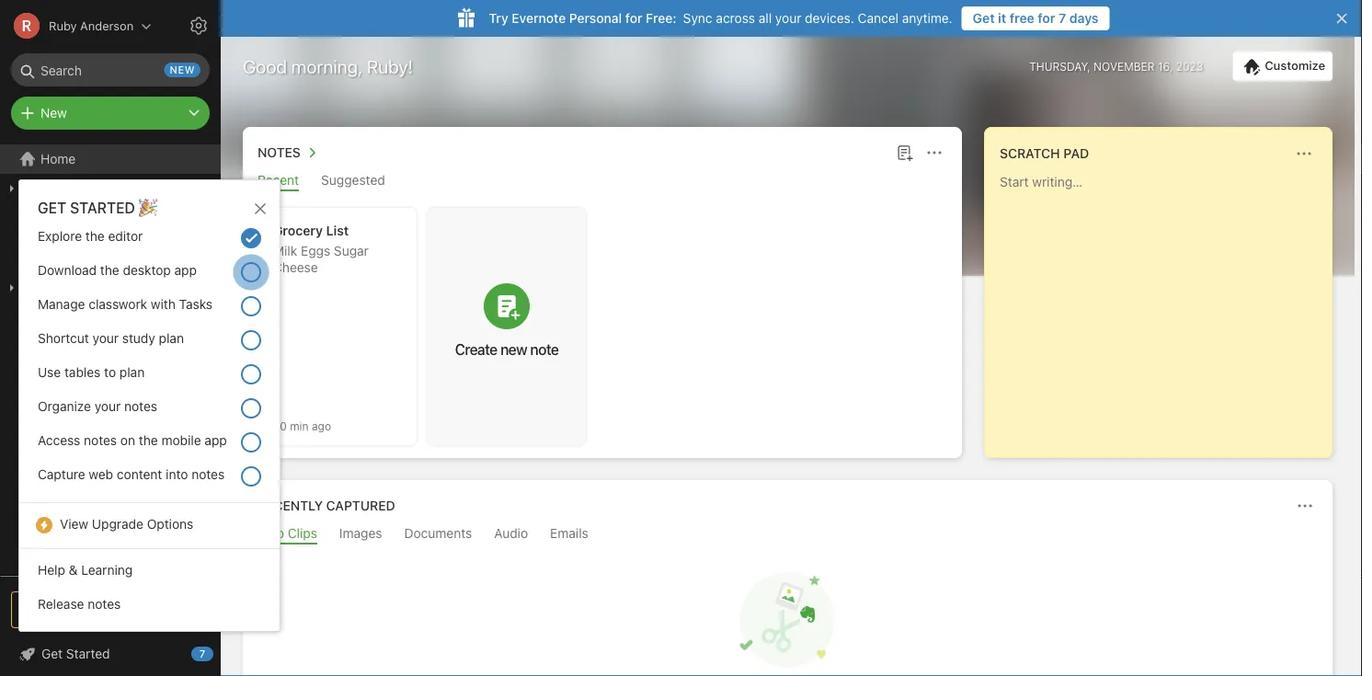 Task type: locate. For each thing, give the bounding box(es) containing it.
tab list for recently captured
[[247, 526, 1329, 545]]

Start writing… text field
[[1000, 174, 1331, 442]]

started
[[66, 646, 110, 661]]

plan inside shortcut your study plan link
[[159, 330, 184, 345]]

0 vertical spatial the
[[85, 228, 105, 243]]

notes for notes ( 1 )
[[40, 210, 76, 225]]

0 vertical spatial notes
[[258, 145, 301, 160]]

across
[[716, 11, 755, 26]]

20 min ago
[[273, 419, 331, 432]]

0 horizontal spatial notes
[[40, 210, 76, 225]]

) up explore the editor
[[91, 211, 95, 225]]

0 vertical spatial new
[[170, 64, 195, 76]]

new search field
[[24, 53, 201, 86]]

plan right study
[[159, 330, 184, 345]]

0 horizontal spatial plan
[[119, 364, 145, 379]]

more actions field for scratch pad
[[1291, 141, 1317, 166]]

shortcut
[[38, 330, 89, 345]]

) inside trash ( 0 )
[[90, 380, 95, 394]]

with left me
[[86, 339, 111, 354]]

0 vertical spatial upgrade
[[92, 516, 143, 531]]

plan for use tables to plan
[[119, 364, 145, 379]]

get left it
[[973, 11, 995, 26]]

new down settings image
[[170, 64, 195, 76]]

cheese
[[273, 260, 318, 275]]

1 horizontal spatial for
[[1038, 11, 1056, 26]]

0 horizontal spatial new
[[170, 64, 195, 76]]

1 vertical spatial )
[[90, 380, 95, 394]]

recent tab
[[258, 172, 299, 191]]

0 vertical spatial your
[[775, 11, 802, 26]]

more actions image
[[1294, 495, 1316, 517]]

0
[[83, 380, 90, 394]]

1 horizontal spatial more actions image
[[1293, 143, 1315, 165]]

app right desktop
[[174, 262, 197, 277]]

scratch pad button
[[996, 143, 1089, 165]]

plan inside use tables to plan link
[[119, 364, 145, 379]]

notes inside "button"
[[258, 145, 301, 160]]

notes ( 1 )
[[40, 210, 95, 225]]

( inside notes ( 1 )
[[80, 211, 85, 225]]

create new note
[[455, 340, 559, 358]]

2 for from the left
[[1038, 11, 1056, 26]]

release
[[38, 596, 84, 611]]

november
[[1094, 60, 1155, 73]]

explore
[[38, 228, 82, 243]]

1 horizontal spatial plan
[[159, 330, 184, 345]]

1 horizontal spatial new
[[500, 340, 527, 358]]

0 vertical spatial 7
[[1059, 11, 1066, 26]]

0 vertical spatial tab list
[[247, 172, 958, 191]]

your inside the organize your notes link
[[95, 398, 121, 413]]

shared
[[40, 339, 83, 354]]

tab list for notes
[[247, 172, 958, 191]]

0 horizontal spatial with
[[86, 339, 111, 354]]

use tables to plan link
[[19, 359, 279, 393]]

( inside trash ( 0 )
[[78, 380, 83, 394]]

0 horizontal spatial for
[[625, 11, 643, 26]]

notes left on
[[84, 432, 117, 448]]

view upgrade options
[[60, 516, 193, 531]]

( up explore the editor
[[80, 211, 85, 225]]

0 vertical spatial with
[[151, 296, 176, 311]]

0 vertical spatial get
[[973, 11, 995, 26]]

upgrade down learning
[[95, 602, 150, 617]]

morning,
[[291, 55, 362, 77]]

1 horizontal spatial notes
[[258, 145, 301, 160]]

tab list containing web clips
[[247, 526, 1329, 545]]

1 vertical spatial notes
[[40, 210, 76, 225]]

2 dropdown list menu from the top
[[19, 511, 279, 557]]

0 vertical spatial (
[[80, 211, 85, 225]]

manage classwork with tasks link
[[19, 291, 279, 325]]

evernote
[[512, 11, 566, 26]]

1 horizontal spatial tasks
[[179, 296, 213, 311]]

organize your notes
[[38, 398, 157, 413]]

1 vertical spatial 7
[[199, 648, 205, 660]]

1 horizontal spatial app
[[205, 432, 227, 448]]

new button
[[11, 97, 210, 130]]

1 vertical spatial upgrade
[[95, 602, 150, 617]]

notes up explore
[[40, 210, 76, 225]]

for inside 'button'
[[1038, 11, 1056, 26]]

emails
[[550, 526, 589, 541]]

recent tab panel
[[243, 191, 962, 458]]

0 horizontal spatial get
[[41, 646, 63, 661]]

home
[[40, 151, 76, 166]]

new inside button
[[500, 340, 527, 358]]

) down use tables to plan
[[90, 380, 95, 394]]

note
[[530, 340, 559, 358]]

upgrade right view
[[92, 516, 143, 531]]

tasks inside button
[[40, 240, 74, 255]]

for for 7
[[1038, 11, 1056, 26]]

16,
[[1158, 60, 1173, 73]]

0 vertical spatial )
[[91, 211, 95, 225]]

me
[[114, 339, 133, 354]]

plan right to
[[119, 364, 145, 379]]

milk
[[273, 243, 297, 258]]

shared with me
[[40, 339, 133, 354]]

1 vertical spatial tab list
[[247, 526, 1329, 545]]

get
[[973, 11, 995, 26], [41, 646, 63, 661]]

1 horizontal spatial with
[[151, 296, 176, 311]]

upgrade button
[[11, 591, 210, 628]]

for right free
[[1038, 11, 1056, 26]]

1 vertical spatial plan
[[119, 364, 145, 379]]

tasks up the download
[[40, 240, 74, 255]]

scratch
[[1000, 146, 1060, 161]]

explore the editor link
[[19, 223, 279, 257]]

7 inside 'button'
[[1059, 11, 1066, 26]]

free:
[[646, 11, 677, 26]]

1 vertical spatial new
[[500, 340, 527, 358]]

download the desktop app
[[38, 262, 197, 277]]

home link
[[0, 144, 221, 174]]

1 vertical spatial get
[[41, 646, 63, 661]]

7 inside the help and learning task checklist field
[[199, 648, 205, 660]]

More actions field
[[922, 140, 947, 166], [1291, 141, 1317, 166], [1292, 493, 1318, 519]]

) for trash
[[90, 380, 95, 394]]

tab list containing recent
[[247, 172, 958, 191]]

captured
[[326, 498, 395, 513]]

0 vertical spatial tasks
[[40, 240, 74, 255]]

2 vertical spatial your
[[95, 398, 121, 413]]

capture web content into notes
[[38, 466, 225, 482]]

create
[[455, 340, 497, 358]]

get left started
[[41, 646, 63, 661]]

tasks inside dropdown list menu
[[179, 296, 213, 311]]

your inside shortcut your study plan link
[[92, 330, 119, 345]]

1 horizontal spatial 7
[[1059, 11, 1066, 26]]

customize
[[1265, 59, 1326, 72]]

) inside notes ( 1 )
[[91, 211, 95, 225]]

tree
[[0, 144, 221, 575]]

7 left the days
[[1059, 11, 1066, 26]]

tab list
[[247, 172, 958, 191], [247, 526, 1329, 545]]

min
[[290, 419, 309, 432]]

1 dropdown list menu from the top
[[19, 223, 279, 511]]

pad
[[1064, 146, 1089, 161]]

1 ) from the top
[[91, 211, 95, 225]]

learning
[[81, 562, 133, 577]]

your for organize your notes
[[95, 398, 121, 413]]

0 horizontal spatial tasks
[[40, 240, 74, 255]]

0 horizontal spatial 7
[[199, 648, 205, 660]]

list
[[326, 223, 349, 238]]

the right on
[[139, 432, 158, 448]]

tasks down download the desktop app link
[[179, 296, 213, 311]]

the for download
[[100, 262, 119, 277]]

new
[[40, 105, 67, 121]]

the down 1
[[85, 228, 105, 243]]

the
[[85, 228, 105, 243], [100, 262, 119, 277], [139, 432, 158, 448]]

good
[[243, 55, 287, 77]]

use
[[38, 364, 61, 379]]

manage
[[38, 296, 85, 311]]

sugar
[[334, 243, 369, 258]]

mobile
[[161, 432, 201, 448]]

tasks
[[40, 240, 74, 255], [179, 296, 213, 311]]

0 vertical spatial plan
[[159, 330, 184, 345]]

access notes on the mobile app
[[38, 432, 227, 448]]

3 dropdown list menu from the top
[[19, 557, 279, 625]]

2 ) from the top
[[90, 380, 95, 394]]

plan
[[159, 330, 184, 345], [119, 364, 145, 379]]

suggested tab
[[321, 172, 385, 191]]

notes
[[124, 398, 157, 413], [84, 432, 117, 448], [192, 466, 225, 482], [88, 596, 121, 611]]

help & learning link
[[19, 557, 279, 591]]

new left note
[[500, 340, 527, 358]]

7 left the click to collapse icon
[[199, 648, 205, 660]]

get inside the help and learning task checklist field
[[41, 646, 63, 661]]

1 vertical spatial (
[[78, 380, 83, 394]]

notes for notes
[[258, 145, 301, 160]]

content
[[117, 466, 162, 482]]

get inside 'button'
[[973, 11, 995, 26]]

web
[[89, 466, 113, 482]]

all
[[759, 11, 772, 26]]

1 vertical spatial your
[[92, 330, 119, 345]]

( for notes
[[80, 211, 85, 225]]

started
[[70, 199, 135, 217]]

1 vertical spatial tasks
[[179, 296, 213, 311]]

0 horizontal spatial app
[[174, 262, 197, 277]]

it
[[998, 11, 1007, 26]]

1 horizontal spatial get
[[973, 11, 995, 26]]

audio tab
[[494, 526, 528, 545]]

(
[[80, 211, 85, 225], [78, 380, 83, 394]]

study
[[122, 330, 155, 345]]

1 vertical spatial the
[[100, 262, 119, 277]]

notes down use tables to plan link
[[124, 398, 157, 413]]

2 tab list from the top
[[247, 526, 1329, 545]]

with down download the desktop app link
[[151, 296, 176, 311]]

more actions field for recently captured
[[1292, 493, 1318, 519]]

try
[[489, 11, 508, 26]]

on
[[120, 432, 135, 448]]

( down tables
[[78, 380, 83, 394]]

anderson
[[80, 19, 134, 33]]

1 vertical spatial with
[[86, 339, 111, 354]]

for left free:
[[625, 11, 643, 26]]

thursday,
[[1029, 60, 1091, 73]]

scratch pad
[[1000, 146, 1089, 161]]

1 for from the left
[[625, 11, 643, 26]]

dropdown list menu
[[19, 223, 279, 511], [19, 511, 279, 557], [19, 557, 279, 625]]

dropdown list menu containing view upgrade options
[[19, 511, 279, 557]]

upgrade inside dropdown list menu
[[92, 516, 143, 531]]

the up classwork
[[100, 262, 119, 277]]

app right mobile
[[205, 432, 227, 448]]

notes up the recent
[[258, 145, 301, 160]]

1 tab list from the top
[[247, 172, 958, 191]]

cancel
[[858, 11, 899, 26]]

ruby anderson
[[49, 19, 134, 33]]

more actions image
[[924, 142, 946, 164], [1293, 143, 1315, 165]]



Task type: vqa. For each thing, say whether or not it's contained in the screenshot.
the sort options Field on the left of the page
no



Task type: describe. For each thing, give the bounding box(es) containing it.
get for get it free for 7 days
[[973, 11, 995, 26]]

ruby!
[[367, 55, 413, 77]]

get
[[38, 199, 66, 217]]

1 vertical spatial app
[[205, 432, 227, 448]]

get started 🎉
[[38, 199, 154, 217]]

editor
[[108, 228, 143, 243]]

web
[[258, 526, 284, 541]]

get for get started
[[41, 646, 63, 661]]

trash ( 0 )
[[40, 379, 95, 395]]

20
[[273, 419, 287, 432]]

1
[[85, 211, 91, 225]]

recently
[[258, 498, 323, 513]]

eggs
[[301, 243, 330, 258]]

ago
[[312, 419, 331, 432]]

expand notebooks image
[[5, 281, 19, 295]]

for for free:
[[625, 11, 643, 26]]

documents
[[404, 526, 472, 541]]

to
[[104, 364, 116, 379]]

images tab
[[339, 526, 382, 545]]

manage classwork with tasks
[[38, 296, 213, 311]]

get started
[[41, 646, 110, 661]]

create new note button
[[428, 208, 586, 445]]

&
[[69, 562, 78, 577]]

release notes link
[[19, 591, 279, 625]]

capture web content into notes link
[[19, 461, 279, 495]]

notes button
[[254, 142, 323, 164]]

recently captured
[[258, 498, 395, 513]]

view upgrade options link
[[19, 511, 279, 541]]

dropdown list menu containing explore the editor
[[19, 223, 279, 511]]

notes down learning
[[88, 596, 121, 611]]

customize button
[[1233, 52, 1333, 81]]

try evernote personal for free: sync across all your devices. cancel anytime.
[[489, 11, 953, 26]]

with inside dropdown list menu
[[151, 296, 176, 311]]

Account field
[[0, 7, 152, 44]]

settings image
[[188, 15, 210, 37]]

web clips tab
[[258, 526, 317, 545]]

0 horizontal spatial more actions image
[[924, 142, 946, 164]]

shared with me link
[[0, 332, 220, 362]]

into
[[166, 466, 188, 482]]

capture
[[38, 466, 85, 482]]

upgrade inside popup button
[[95, 602, 150, 617]]

use tables to plan
[[38, 364, 145, 379]]

ruby
[[49, 19, 77, 33]]

suggested
[[321, 172, 385, 188]]

2 vertical spatial the
[[139, 432, 158, 448]]

audio
[[494, 526, 528, 541]]

clips
[[288, 526, 317, 541]]

download the desktop app link
[[19, 256, 279, 291]]

new inside 'search field'
[[170, 64, 195, 76]]

🎉
[[139, 199, 154, 217]]

documents tab
[[404, 526, 472, 545]]

tasks button
[[0, 233, 220, 262]]

shortcut your study plan link
[[19, 325, 279, 359]]

with inside tree
[[86, 339, 111, 354]]

images
[[339, 526, 382, 541]]

your for shortcut your study plan
[[92, 330, 119, 345]]

access
[[38, 432, 80, 448]]

the for explore
[[85, 228, 105, 243]]

notes right the into
[[192, 466, 225, 482]]

tags
[[41, 310, 69, 325]]

( for trash
[[78, 380, 83, 394]]

Help and Learning task checklist field
[[0, 639, 221, 669]]

web clips tab panel
[[243, 545, 1333, 676]]

grocery
[[273, 223, 323, 238]]

web clips
[[258, 526, 317, 541]]

desktop
[[123, 262, 171, 277]]

days
[[1070, 11, 1099, 26]]

options
[[147, 516, 193, 531]]

anytime.
[[902, 11, 953, 26]]

recent
[[258, 172, 299, 188]]

plan for shortcut your study plan
[[159, 330, 184, 345]]

recently captured button
[[254, 495, 395, 517]]

tables
[[64, 364, 101, 379]]

grocery list milk eggs sugar cheese
[[273, 223, 369, 275]]

) for notes
[[91, 211, 95, 225]]

tags button
[[0, 303, 220, 332]]

get it free for 7 days
[[973, 11, 1099, 26]]

release notes
[[38, 596, 121, 611]]

sync
[[683, 11, 713, 26]]

Search text field
[[24, 53, 197, 86]]

click to collapse image
[[214, 642, 228, 664]]

help
[[38, 562, 65, 577]]

dropdown list menu containing help & learning
[[19, 557, 279, 625]]

view
[[60, 516, 88, 531]]

help & learning
[[38, 562, 133, 577]]

0 vertical spatial app
[[174, 262, 197, 277]]

thursday, november 16, 2023
[[1029, 60, 1203, 73]]

explore the editor
[[38, 228, 143, 243]]

tree containing home
[[0, 144, 221, 575]]

personal
[[569, 11, 622, 26]]

get it free for 7 days button
[[962, 6, 1110, 30]]

devices.
[[805, 11, 854, 26]]

emails tab
[[550, 526, 589, 545]]

download
[[38, 262, 97, 277]]



